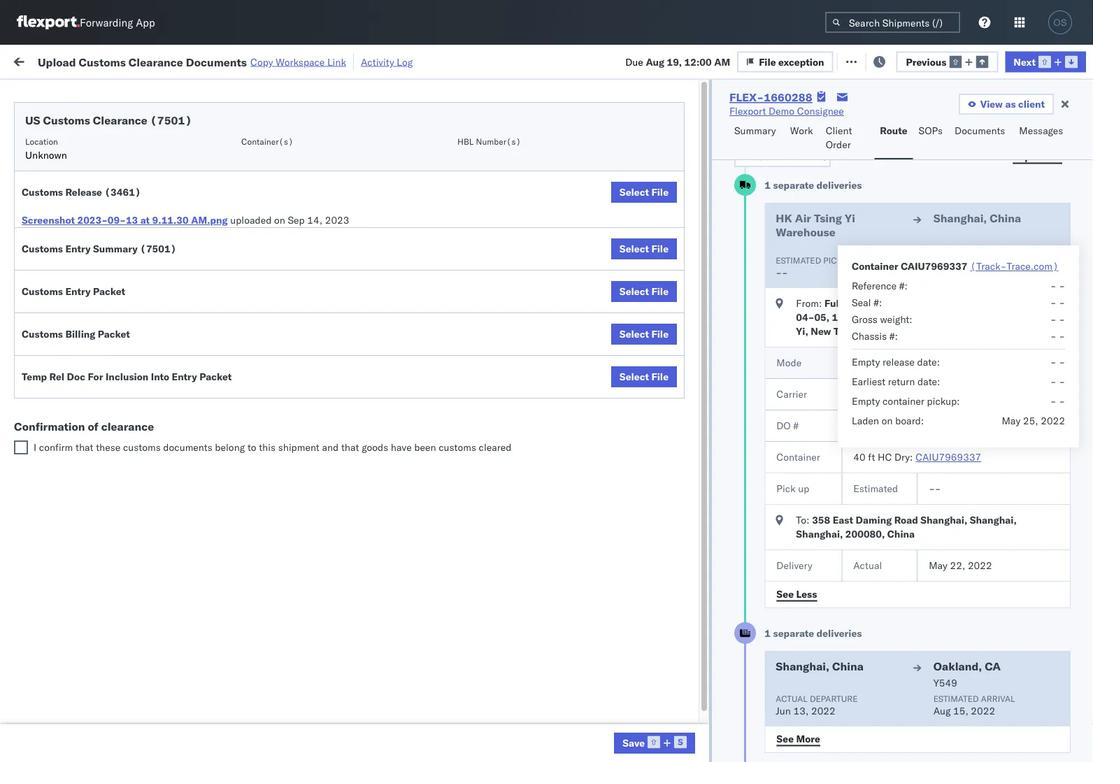 Task type: describe. For each thing, give the bounding box(es) containing it.
temp rel doc for inclusion into entry packet
[[22, 371, 232, 383]]

schedule pickup from los angeles, ca for third schedule pickup from los angeles, ca link from the bottom
[[32, 256, 189, 282]]

ocean fcl for 5th schedule pickup from los angeles, ca link from the top of the page
[[428, 448, 477, 460]]

batch action
[[1016, 54, 1077, 66]]

7 lagerfeld from the top
[[751, 695, 792, 707]]

into
[[151, 371, 169, 383]]

4 lagerfeld from the top
[[751, 602, 792, 614]]

1 flex-2130384 from the top
[[773, 602, 845, 614]]

delivery for confirm delivery button
[[70, 417, 106, 429]]

2 2130384 from the top
[[803, 633, 845, 645]]

los for 4th schedule pickup from los angeles, ca link
[[132, 317, 148, 330]]

and
[[322, 442, 339, 454]]

schedule pickup from los angeles, ca for 4th schedule pickup from los angeles, ca link
[[32, 317, 189, 344]]

yi inside full power international logistics limited, unit 04-05, 11/f, goodman interlink, 39 tsing yi road, tsing yi, new territories, 999077, hong kong
[[996, 311, 1006, 324]]

from for 4th schedule pickup from los angeles, ca link
[[109, 317, 129, 330]]

2 vertical spatial container
[[777, 451, 821, 464]]

flex- down 04- on the top of page
[[773, 325, 803, 337]]

8 account from the top
[[682, 725, 719, 738]]

2 2130387 from the top
[[803, 510, 845, 522]]

flex- up carrier
[[773, 356, 803, 368]]

4 schedule pickup from los angeles, ca button from the top
[[32, 317, 199, 346]]

2 flex-2130387 from the top
[[773, 510, 845, 522]]

client name button
[[512, 111, 589, 125]]

22, inside actual delivery may 22, 2022
[[955, 267, 970, 279]]

7 account from the top
[[682, 695, 719, 707]]

pickup for 4th schedule pickup from los angeles, ca link
[[76, 317, 106, 330]]

customs entry packet
[[22, 286, 125, 298]]

flex- down do #
[[773, 448, 803, 460]]

4 uetu5238478 from the top
[[937, 417, 1005, 429]]

pm down deadline
[[255, 140, 270, 153]]

1 vertical spatial mode
[[777, 357, 802, 369]]

1 fcl from the top
[[459, 140, 477, 153]]

view
[[981, 98, 1003, 110]]

1846748 for schedule delivery appointment button related to 11:59 pm pdt, nov 4, 2022
[[803, 233, 845, 245]]

2 vertical spatial entry
[[172, 371, 197, 383]]

1662119
[[803, 541, 845, 553]]

nov down deadline "button"
[[297, 140, 316, 153]]

screenshot
[[22, 214, 75, 226]]

1846748 for 1st schedule pickup from los angeles, ca button
[[803, 171, 845, 183]]

- - for empty release date:
[[1051, 356, 1066, 368]]

id
[[768, 114, 777, 125]]

angeles, for 5th schedule pickup from los angeles, ca link from the top of the page
[[150, 441, 189, 453]]

from:
[[797, 297, 822, 310]]

1 hlxu6269489, from the top
[[937, 140, 1008, 152]]

select for customs entry packet
[[620, 286, 649, 298]]

1 schedule delivery appointment button from the top
[[32, 139, 172, 154]]

0 horizontal spatial file exception
[[759, 55, 825, 68]]

1 11:59 pm pdt, nov 4, 2022 from the top
[[225, 140, 354, 153]]

759 at risk
[[257, 54, 305, 66]]

mbl/mawb numbers button
[[946, 111, 1094, 125]]

lhuu7894563, for schedule pickup from los angeles, ca
[[862, 325, 934, 337]]

1 horizontal spatial tsing
[[969, 311, 994, 324]]

0 vertical spatial caiu7969337
[[901, 260, 968, 273]]

unit
[[1024, 297, 1044, 310]]

4 lhuu7894563, uetu5238478 from the top
[[862, 417, 1005, 429]]

resize handle column header for mode
[[495, 108, 512, 763]]

4 karl from the top
[[730, 602, 748, 614]]

flex- down to:
[[773, 541, 803, 553]]

- - for chassis #:
[[1051, 330, 1066, 343]]

358
[[813, 514, 831, 527]]

3 integration test account - karl lagerfeld from the top
[[610, 571, 792, 584]]

39
[[955, 311, 967, 324]]

0 vertical spatial china
[[990, 211, 1022, 225]]

flex- down flex-1893174
[[773, 479, 803, 491]]

2 vertical spatial packet
[[200, 371, 232, 383]]

3 ceau7522281, hlxu6269489, hlxu8034992 from the top
[[862, 202, 1079, 214]]

11:59 for 1st schedule pickup from los angeles, ca button
[[225, 171, 253, 183]]

flex- down jun
[[773, 725, 803, 738]]

select file button for customs entry packet
[[611, 281, 677, 302]]

file for temp rel doc for inclusion into entry packet
[[652, 371, 669, 383]]

3 flex-2130387 from the top
[[773, 571, 845, 584]]

3 gvcu5265864 from the top
[[862, 571, 931, 583]]

rel
[[49, 371, 64, 383]]

4 11:59 pm pdt, nov 4, 2022 from the top
[[225, 233, 354, 245]]

flex-1893174
[[773, 448, 845, 460]]

container(s)
[[241, 136, 293, 147]]

8 karl from the top
[[730, 725, 748, 738]]

3 integration from the top
[[610, 571, 658, 584]]

2 upload customs clearance documents link from the top
[[32, 717, 199, 745]]

4 pdt, from the top
[[273, 233, 295, 245]]

1 that from the left
[[76, 442, 93, 454]]

clearance
[[101, 420, 154, 434]]

client for client order
[[826, 125, 853, 137]]

1 hlxu8034992 from the top
[[1011, 140, 1079, 152]]

1 horizontal spatial --
[[929, 483, 942, 495]]

1 vertical spatial 2023
[[332, 448, 357, 460]]

shanghai, up may 22, 2022
[[970, 514, 1017, 527]]

goods
[[362, 442, 389, 454]]

3 nyku9743990 from the top
[[862, 725, 931, 737]]

ocean fcl for confirm pickup from los angeles, ca link
[[428, 387, 477, 399]]

resize handle column header for container numbers
[[929, 108, 946, 763]]

11/f,
[[832, 311, 859, 324]]

shipment
[[278, 442, 320, 454]]

3 2130387 from the top
[[803, 571, 845, 584]]

1 vertical spatial shanghai, china
[[776, 660, 864, 674]]

flex- up 'flexport'
[[730, 90, 764, 104]]

see more button
[[769, 729, 829, 750]]

flex- up 04- on the top of page
[[773, 294, 803, 306]]

7 integration from the top
[[610, 695, 658, 707]]

6 account from the top
[[682, 664, 719, 676]]

mbl/mawb
[[953, 114, 1002, 125]]

batch action button
[[994, 50, 1086, 71]]

schedule for second schedule pickup from los angeles, ca button from the bottom
[[32, 317, 74, 330]]

flex- up from:
[[773, 263, 803, 276]]

dec for 13,
[[297, 356, 315, 368]]

actual departure jun 13, 2022
[[776, 694, 858, 718]]

5 pdt, from the top
[[273, 263, 295, 276]]

flex-1660288 link
[[730, 90, 813, 104]]

may for may 22, 2022
[[929, 560, 948, 572]]

numbers for mbl/mawb numbers
[[1004, 114, 1039, 125]]

2 gvcu5265864 from the top
[[862, 509, 931, 522]]

1 4, from the top
[[318, 140, 327, 153]]

2 integration from the top
[[610, 510, 658, 522]]

6 ceau7522281, hlxu6269489, hlxu8034992 from the top
[[862, 294, 1079, 306]]

9 resize handle column header from the left
[[1058, 108, 1075, 763]]

flex- down flex id button
[[773, 140, 803, 153]]

see less button
[[769, 584, 826, 605]]

5 4, from the top
[[318, 263, 327, 276]]

ceau7522281, for 1st schedule pickup from los angeles, ca button
[[862, 171, 934, 183]]

gross weight:
[[852, 313, 913, 326]]

flex- down carrier
[[773, 417, 803, 430]]

file for customs entry packet
[[652, 286, 669, 298]]

goodman
[[862, 311, 907, 324]]

appointment for 11:59 pm pdt, nov 4, 2022
[[115, 232, 172, 244]]

5 schedule pickup from los angeles, ca link from the top
[[32, 440, 199, 468]]

flex- down the hk
[[773, 233, 803, 245]]

deliveries for air
[[817, 179, 862, 191]]

import work
[[118, 54, 176, 66]]

separate for hk
[[774, 179, 815, 191]]

actual delivery may 22, 2022
[[934, 255, 1007, 279]]

2 lagerfeld from the top
[[751, 510, 792, 522]]

angeles, for confirm pickup from los angeles, ca link
[[144, 379, 183, 391]]

1 flex-1846748 from the top
[[773, 140, 845, 153]]

schedule for fifth schedule pickup from los angeles, ca button from the top
[[32, 441, 74, 453]]

0 horizontal spatial aug
[[646, 55, 665, 68]]

7 karl from the top
[[730, 695, 748, 707]]

pickup for confirm pickup from los angeles, ca link
[[70, 379, 101, 391]]

schedule for schedule delivery appointment button associated with 11:59 pm pst, dec 13, 2022
[[32, 355, 74, 367]]

lhuu7894563, uetu5238478 for confirm pickup from los angeles, ca
[[862, 386, 1005, 399]]

0 vertical spatial 2023
[[325, 214, 349, 226]]

5 karl from the top
[[730, 633, 748, 645]]

2 ceau7522281, hlxu6269489, hlxu8034992 from the top
[[862, 171, 1079, 183]]

up inside estimated pick up --
[[845, 255, 856, 266]]

pst, for 12,
[[273, 448, 294, 460]]

activity log button
[[361, 53, 413, 70]]

2022 inside estimated arrival aug 15, 2022
[[972, 705, 996, 718]]

flex
[[750, 114, 766, 125]]

0 vertical spatial shanghai, china
[[934, 211, 1022, 225]]

11:59 for fifth schedule pickup from los angeles, ca button from the top
[[225, 448, 253, 460]]

1 vertical spatial to
[[248, 442, 256, 454]]

1 ocean fcl from the top
[[428, 140, 477, 153]]

4 hlxu8034992 from the top
[[1011, 232, 1079, 245]]

aug inside estimated arrival aug 15, 2022
[[934, 705, 951, 718]]

all
[[1051, 150, 1063, 162]]

select for temp rel doc for inclusion into entry packet
[[620, 371, 649, 383]]

have
[[391, 442, 412, 454]]

11:59 for schedule delivery appointment button associated with 11:59 pm pst, dec 13, 2022
[[225, 356, 253, 368]]

4 schedule pickup from los angeles, ca link from the top
[[32, 317, 199, 345]]

11:59 pm pst, jan 12, 2023
[[225, 448, 357, 460]]

1 abcdefg78456546 from the top
[[953, 387, 1047, 399]]

1 horizontal spatial file exception
[[855, 54, 921, 66]]

1 gvcu5265864 from the top
[[862, 479, 931, 491]]

4 integration test account - karl lagerfeld from the top
[[610, 602, 792, 614]]

ca for third schedule pickup from los angeles, ca link from the bottom
[[32, 270, 45, 282]]

7 integration test account - karl lagerfeld from the top
[[610, 695, 792, 707]]

lhuu7894563, uetu5238478 for schedule pickup from los angeles, ca
[[862, 325, 1005, 337]]

resize handle column header for flex id
[[838, 108, 855, 763]]

documents button
[[950, 118, 1014, 160]]

sent
[[977, 420, 996, 432]]

1 for shanghai, china
[[765, 628, 771, 640]]

see more
[[777, 733, 821, 745]]

empty container pickup:
[[852, 395, 960, 408]]

flex- up see less at the right bottom of page
[[773, 571, 803, 584]]

clearance inside button
[[108, 287, 153, 299]]

shanghai, up actual departure jun 13, 2022 on the right of the page
[[776, 660, 830, 674]]

40 ft hc dry : caiu7969337
[[854, 451, 982, 464]]

1 integration from the top
[[610, 479, 658, 491]]

0 vertical spatial upload
[[38, 55, 76, 69]]

1 flex-2130387 from the top
[[773, 479, 845, 491]]

inclusion
[[106, 371, 149, 383]]

11:59 for fourth schedule pickup from los angeles, ca button from the bottom of the page
[[225, 202, 253, 214]]

0 horizontal spatial china
[[833, 660, 864, 674]]

container for caiu7969337
[[852, 260, 899, 273]]

8 integration from the top
[[610, 725, 658, 738]]

1 karl from the top
[[730, 479, 748, 491]]

schedule delivery appointment link for 11:59 pm pdt, nov 4, 2022
[[32, 231, 172, 245]]

select file for customs entry packet
[[620, 286, 669, 298]]

pm for second schedule pickup from los angeles, ca link
[[255, 202, 270, 214]]

Search Shipments (/) text field
[[826, 12, 961, 33]]

flex- down work button
[[773, 171, 803, 183]]

1 horizontal spatial at
[[278, 54, 286, 66]]

04-
[[797, 311, 815, 324]]

been
[[414, 442, 436, 454]]

3 4, from the top
[[318, 202, 327, 214]]

my
[[14, 51, 36, 70]]

schedule for 1st schedule pickup from los angeles, ca button
[[32, 163, 74, 176]]

2 horizontal spatial --
[[953, 541, 965, 553]]

5 lagerfeld from the top
[[751, 633, 792, 645]]

1 upload customs clearance documents link from the top
[[32, 286, 199, 314]]

4 integration from the top
[[610, 602, 658, 614]]

flex- down pick
[[773, 510, 803, 522]]

consignee for flexport demo consignee
[[798, 105, 845, 117]]

work inside button
[[152, 54, 176, 66]]

demo
[[769, 105, 795, 117]]

carrier
[[1010, 420, 1039, 432]]

(track-trace.com) link
[[971, 260, 1059, 274]]

from for 5th schedule pickup from los angeles, ca link from the bottom of the page
[[109, 163, 129, 176]]

1 lagerfeld from the top
[[751, 479, 792, 491]]

pm for schedule delivery appointment link related to 11:59 pm pst, dec 13, 2022
[[255, 356, 270, 368]]

delivery
[[968, 255, 1007, 266]]

container numbers
[[862, 109, 900, 131]]

return
[[889, 376, 916, 388]]

1 schedule delivery appointment link from the top
[[32, 139, 172, 153]]

pickup:
[[928, 395, 960, 408]]

pm for 5th schedule pickup from los angeles, ca link from the bottom of the page
[[255, 171, 270, 183]]

weight:
[[881, 313, 913, 326]]

pm for third schedule pickup from los angeles, ca link from the bottom
[[255, 263, 270, 276]]

(3461)
[[105, 186, 141, 198]]

2 abcdefg78456546 from the top
[[953, 417, 1047, 430]]

1889466 for schedule delivery appointment
[[803, 356, 845, 368]]

next button
[[1006, 51, 1087, 72]]

2 pdt, from the top
[[273, 171, 295, 183]]

order
[[826, 139, 851, 151]]

name
[[544, 114, 566, 125]]

1 separate deliveries for china
[[765, 628, 862, 640]]

2 nyku9743990 from the top
[[862, 633, 931, 645]]

expand all button
[[1005, 146, 1071, 167]]

1 pdt, from the top
[[273, 140, 295, 153]]

flex- up jun
[[773, 664, 803, 676]]

sops button
[[914, 118, 950, 160]]

international
[[876, 297, 937, 310]]

flex- down see less at the right bottom of page
[[773, 602, 803, 614]]

2 schedule pickup from los angeles, ca link from the top
[[32, 193, 199, 221]]

1660288a
[[883, 420, 932, 432]]

1 vertical spatial caiu7969337
[[916, 451, 982, 464]]

route
[[881, 125, 908, 137]]

1 1846748 from the top
[[803, 140, 845, 153]]

3 maeu9408431 from the top
[[953, 664, 1024, 676]]

6 karl from the top
[[730, 664, 748, 676]]

confirm pickup from los angeles, ca
[[32, 379, 183, 405]]

1 maeu9408431 from the top
[[953, 510, 1024, 522]]

358 east daming road shanghai, shanghai, shanghai, 200080, china
[[797, 514, 1017, 541]]

save button
[[615, 733, 696, 754]]

location
[[25, 136, 58, 147]]

container for numbers
[[862, 109, 900, 119]]

select file for temp rel doc for inclusion into entry packet
[[620, 371, 669, 383]]

may 22, 2022
[[929, 560, 993, 572]]

copy
[[251, 56, 273, 68]]

to:
[[797, 514, 813, 527]]

flex- down see less button
[[773, 633, 803, 645]]

3 schedule pickup from los angeles, ca link from the top
[[32, 255, 199, 283]]

3 11:59 pm pdt, nov 4, 2022 from the top
[[225, 202, 354, 214]]

laden
[[852, 415, 880, 427]]

nov for second schedule pickup from los angeles, ca link
[[297, 202, 316, 214]]

flex- up see more
[[773, 695, 803, 707]]

0 horizontal spatial on
[[274, 214, 285, 226]]

dec for 23,
[[291, 387, 309, 399]]

documents
[[163, 442, 213, 454]]

release
[[883, 356, 915, 368]]

mbl/mawb numbers
[[953, 114, 1039, 125]]

ocean fcl for 5th schedule pickup from los angeles, ca link from the bottom of the page
[[428, 171, 477, 183]]

8 lagerfeld from the top
[[751, 725, 792, 738]]

los for 5th schedule pickup from los angeles, ca link from the bottom of the page
[[132, 163, 148, 176]]

nov down 14,
[[297, 233, 316, 245]]

3 2130384 from the top
[[803, 725, 845, 738]]

client for client name
[[519, 114, 542, 125]]

flex- up ft
[[854, 420, 883, 432]]

4 lhuu7894563, from the top
[[862, 417, 934, 429]]

doc
[[67, 371, 85, 383]]

5 integration test account - karl lagerfeld from the top
[[610, 633, 792, 645]]

angeles, for 5th schedule pickup from los angeles, ca link from the bottom of the page
[[150, 163, 189, 176]]

date: for empty release date:
[[918, 356, 940, 368]]

jan
[[297, 448, 312, 460]]

1 for hk air tsing yi warehouse
[[765, 179, 771, 191]]

3 flex-2130384 from the top
[[773, 725, 845, 738]]

2 that from the left
[[341, 442, 359, 454]]

flex- up warehouse
[[773, 202, 803, 214]]

5 2130387 from the top
[[803, 695, 845, 707]]

pickup for third schedule pickup from los angeles, ca link from the bottom
[[76, 256, 106, 268]]

this
[[259, 442, 276, 454]]

4 ceau7522281, hlxu6269489, hlxu8034992 from the top
[[862, 232, 1079, 245]]

- - for reference #:
[[1051, 280, 1066, 292]]

oakland,
[[934, 660, 983, 674]]

hlxu6269489, for third schedule pickup from los angeles, ca link from the bottom
[[937, 263, 1008, 275]]

shanghai, down the 358
[[797, 528, 843, 541]]

confirm pickup from los angeles, ca link
[[32, 378, 199, 406]]

yi,
[[797, 325, 809, 338]]

5 account from the top
[[682, 633, 719, 645]]

1 horizontal spatial to
[[998, 420, 1007, 432]]

2 customs from the left
[[439, 442, 476, 454]]

nov for 1st upload customs clearance documents link from the top of the page
[[297, 294, 315, 306]]

flex- up do #
[[773, 387, 803, 399]]

2 11:59 pm pdt, nov 4, 2022 from the top
[[225, 171, 354, 183]]

1 11:59 from the top
[[225, 140, 253, 153]]

1889466 for schedule pickup from los angeles, ca
[[803, 325, 845, 337]]

2 horizontal spatial tsing
[[1037, 311, 1062, 324]]

4:00
[[225, 387, 247, 399]]

schedule pickup from los angeles, ca for 5th schedule pickup from los angeles, ca link from the top of the page
[[32, 441, 189, 467]]

delivery for third schedule delivery appointment button from the bottom of the page
[[76, 140, 112, 152]]

route button
[[875, 118, 914, 160]]

confirm pickup from los angeles, ca button
[[32, 378, 199, 408]]

confirmation of clearance
[[14, 420, 154, 434]]

1 schedule pickup from los angeles, ca button from the top
[[32, 163, 199, 192]]

11:00 pm pst, nov 8, 2022
[[225, 294, 353, 306]]

- - for earliest return date:
[[1051, 376, 1066, 388]]

1 schedule delivery appointment from the top
[[32, 140, 172, 152]]

on for laden
[[882, 415, 893, 427]]

east
[[833, 514, 854, 527]]

deadline
[[225, 114, 259, 125]]

1 horizontal spatial exception
[[875, 54, 921, 66]]

delivery for schedule delivery appointment button associated with 11:59 pm pst, dec 13, 2022
[[76, 355, 112, 367]]

see for shanghai, china
[[777, 733, 794, 745]]

1 zimu3048342 from the top
[[953, 602, 1020, 614]]

schedule delivery appointment link for 11:59 pm pst, dec 13, 2022
[[32, 354, 172, 368]]

schedule for third schedule delivery appointment button from the bottom of the page
[[32, 140, 74, 152]]

screenshot 2023-09-13 at 9.11.30 am.png uploaded on sep 14, 2023
[[22, 214, 349, 226]]

customs inside button
[[67, 287, 106, 299]]

09-
[[108, 214, 126, 226]]

2 zimu3048342 from the top
[[953, 725, 1020, 738]]

maeu9736123
[[953, 448, 1024, 460]]

resize handle column header for consignee
[[726, 108, 743, 763]]



Task type: vqa. For each thing, say whether or not it's contained in the screenshot.
the right Actual
yes



Task type: locate. For each thing, give the bounding box(es) containing it.
lhuu7894563, for schedule delivery appointment
[[862, 355, 934, 368]]

7 schedule from the top
[[32, 355, 74, 367]]

2022 inside actual delivery may 22, 2022
[[973, 267, 997, 279]]

1 2130387 from the top
[[803, 479, 845, 491]]

client order
[[826, 125, 853, 151]]

3 ceau7522281, from the top
[[862, 202, 934, 214]]

aug
[[646, 55, 665, 68], [934, 705, 951, 718]]

upload customs clearance documents for second upload customs clearance documents link from the top of the page
[[32, 718, 153, 744]]

- - for seal #:
[[1051, 297, 1066, 309]]

estimated up daming
[[854, 483, 899, 495]]

uetu5238478 for confirm pickup from los angeles, ca
[[937, 386, 1005, 399]]

deliveries for china
[[817, 628, 862, 640]]

1 integration test account - karl lagerfeld from the top
[[610, 479, 792, 491]]

uetu5238478 for schedule delivery appointment
[[937, 355, 1005, 368]]

aug left 15,
[[934, 705, 951, 718]]

packet up 4:00
[[200, 371, 232, 383]]

pst,
[[273, 294, 294, 306], [273, 356, 294, 368], [267, 387, 288, 399], [273, 448, 294, 460]]

pm right belong
[[255, 448, 270, 460]]

actual down 200080,
[[854, 560, 883, 572]]

estimated inside estimated pick up --
[[776, 255, 822, 266]]

1 horizontal spatial #:
[[890, 330, 898, 343]]

1 vertical spatial estimated
[[854, 483, 899, 495]]

mode inside button
[[428, 114, 450, 125]]

pm for 1st upload customs clearance documents link from the top of the page
[[255, 294, 270, 306]]

empty for empty release date:
[[852, 356, 881, 368]]

schedule for schedule delivery appointment button related to 11:59 pm pdt, nov 4, 2022
[[32, 232, 74, 244]]

0 horizontal spatial at
[[140, 214, 150, 226]]

2 schedule delivery appointment link from the top
[[32, 231, 172, 245]]

11:00
[[225, 294, 253, 306]]

2 karl from the top
[[730, 510, 748, 522]]

yi right warehouse
[[845, 211, 856, 225]]

1 separate deliveries for air
[[765, 179, 862, 191]]

packet right billing
[[98, 328, 130, 340]]

forwarding app link
[[17, 15, 155, 29]]

angeles, for third schedule pickup from los angeles, ca link from the bottom
[[150, 256, 189, 268]]

1 horizontal spatial that
[[341, 442, 359, 454]]

log
[[397, 56, 413, 68]]

confirm up confirm
[[32, 417, 68, 429]]

work inside button
[[791, 125, 814, 137]]

container caiu7969337 (track-trace.com)
[[852, 260, 1059, 273]]

5 select file from the top
[[620, 371, 669, 383]]

interlink,
[[909, 311, 952, 324]]

4 select from the top
[[620, 328, 649, 340]]

6 ceau7522281, from the top
[[862, 294, 934, 306]]

0 vertical spatial schedule delivery appointment
[[32, 140, 172, 152]]

filtered by:
[[14, 86, 64, 98]]

6 fcl from the top
[[459, 387, 477, 399]]

ceau7522281, hlxu6269489, hlxu8034992
[[862, 140, 1079, 152], [862, 171, 1079, 183], [862, 202, 1079, 214], [862, 232, 1079, 245], [862, 263, 1079, 275], [862, 294, 1079, 306]]

schedule delivery appointment down 2023-
[[32, 232, 172, 244]]

estimated pick up --
[[776, 255, 856, 279]]

0 horizontal spatial to
[[248, 442, 256, 454]]

1 vertical spatial may
[[1002, 415, 1021, 427]]

8,
[[317, 294, 326, 306]]

dec left 23, at the bottom left of page
[[291, 387, 309, 399]]

1 date: from the top
[[918, 356, 940, 368]]

los for confirm pickup from los angeles, ca link
[[126, 379, 142, 391]]

actual for actual departure jun 13, 2022
[[776, 694, 808, 704]]

account
[[682, 479, 719, 491], [682, 510, 719, 522], [682, 571, 719, 584], [682, 602, 719, 614], [682, 633, 719, 645], [682, 664, 719, 676], [682, 695, 719, 707], [682, 725, 719, 738]]

pickup down customs entry summary (7501) at top left
[[76, 256, 106, 268]]

0 vertical spatial abcdefg78456546
[[953, 387, 1047, 399]]

1 ceau7522281, hlxu6269489, hlxu8034992 from the top
[[862, 140, 1079, 152]]

lhuu7894563, for confirm pickup from los angeles, ca
[[862, 386, 934, 399]]

Search Work text field
[[624, 50, 776, 71]]

2 schedule from the top
[[32, 163, 74, 176]]

2 4, from the top
[[318, 171, 327, 183]]

4, up '8,'
[[318, 263, 327, 276]]

see inside button
[[777, 733, 794, 745]]

kong
[[957, 325, 981, 338]]

0 horizontal spatial exception
[[779, 55, 825, 68]]

0 horizontal spatial tsing
[[814, 211, 843, 225]]

resize handle column header
[[200, 108, 217, 763], [355, 108, 372, 763], [404, 108, 421, 763], [495, 108, 512, 763], [586, 108, 603, 763], [726, 108, 743, 763], [838, 108, 855, 763], [929, 108, 946, 763], [1058, 108, 1075, 763]]

sops
[[919, 125, 943, 137]]

1 vertical spatial nyku9743990
[[862, 633, 931, 645]]

view as client button
[[959, 94, 1055, 115]]

--
[[854, 388, 866, 401], [929, 483, 942, 495], [953, 541, 965, 553]]

-- up may 22, 2022
[[953, 541, 965, 553]]

flex-1846748 down air
[[773, 233, 845, 245]]

resize handle column header for workitem
[[200, 108, 217, 763]]

shanghai, china
[[934, 211, 1022, 225], [776, 660, 864, 674]]

- -
[[1051, 280, 1066, 292], [1051, 297, 1066, 309], [1051, 313, 1066, 326], [1051, 330, 1066, 343], [1051, 356, 1066, 368], [1051, 376, 1066, 388], [1051, 395, 1066, 408]]

2 11:59 from the top
[[225, 171, 253, 183]]

nov for 5th schedule pickup from los angeles, ca link from the bottom of the page
[[297, 171, 316, 183]]

0 vertical spatial 1 separate deliveries
[[765, 179, 862, 191]]

ocean fcl for third schedule pickup from los angeles, ca link from the bottom
[[428, 263, 477, 276]]

may 25, 2022
[[1002, 415, 1066, 427]]

on right laden
[[882, 415, 893, 427]]

2 horizontal spatial on
[[882, 415, 893, 427]]

actual left delivery
[[934, 255, 966, 266]]

200080,
[[846, 528, 885, 541]]

pick up
[[777, 483, 810, 495]]

(7501) down 9.11.30 on the top left of the page
[[140, 243, 177, 255]]

13, right jun
[[794, 705, 809, 718]]

separate for shanghai,
[[774, 628, 815, 640]]

1 vertical spatial actual
[[854, 560, 883, 572]]

1 horizontal spatial mode
[[777, 357, 802, 369]]

1 vertical spatial abcdefg78456546
[[953, 417, 1047, 430]]

expand all
[[1014, 150, 1063, 162]]

file for customs entry summary (7501)
[[652, 243, 669, 255]]

#: for chassis #:
[[890, 330, 898, 343]]

appointment for 11:59 pm pst, dec 13, 2022
[[115, 355, 172, 367]]

1 ceau7522281, from the top
[[862, 140, 934, 152]]

see inside button
[[777, 588, 794, 600]]

2130387 up departure
[[803, 664, 845, 676]]

date: up the pickup:
[[918, 376, 941, 388]]

0 horizontal spatial estimated
[[776, 255, 822, 266]]

ca inside confirm pickup from los angeles, ca
[[32, 393, 45, 405]]

2 1 from the top
[[765, 628, 771, 640]]

1 horizontal spatial estimated
[[854, 483, 899, 495]]

los down clearance
[[132, 441, 148, 453]]

0 horizontal spatial summary
[[93, 243, 138, 255]]

3 - - from the top
[[1051, 313, 1066, 326]]

nov right 'uploaded'
[[297, 202, 316, 214]]

hlxu6269489, for schedule delivery appointment link associated with 11:59 pm pdt, nov 4, 2022
[[937, 232, 1008, 245]]

container
[[883, 395, 925, 408]]

3 1889466 from the top
[[803, 387, 845, 399]]

pickup down of
[[76, 441, 106, 453]]

(0)
[[227, 54, 245, 66]]

1 account from the top
[[682, 479, 719, 491]]

ca for 4th schedule pickup from los angeles, ca link
[[32, 331, 45, 344]]

1 select file from the top
[[620, 186, 669, 198]]

numbers inside container numbers
[[862, 120, 897, 131]]

1 horizontal spatial consignee
[[675, 448, 722, 460]]

los inside confirm pickup from los angeles, ca
[[126, 379, 142, 391]]

1889466 right #
[[803, 417, 845, 430]]

0 vertical spatial container
[[862, 109, 900, 119]]

0 vertical spatial upload customs clearance documents
[[32, 287, 153, 313]]

0 vertical spatial entry
[[65, 243, 91, 255]]

0 horizontal spatial #:
[[874, 297, 883, 309]]

pst, up 4:00 pm pst, dec 23, 2022
[[273, 356, 294, 368]]

flex-1889466 down yi,
[[773, 356, 845, 368]]

schedule up screenshot
[[32, 194, 74, 206]]

0 vertical spatial separate
[[774, 179, 815, 191]]

6 hlxu8034992 from the top
[[1011, 294, 1079, 306]]

4 4, from the top
[[318, 233, 327, 245]]

4,
[[318, 140, 327, 153], [318, 171, 327, 183], [318, 202, 327, 214], [318, 233, 327, 245], [318, 263, 327, 276]]

deadline button
[[218, 111, 358, 125]]

1 vertical spatial 2130384
[[803, 633, 845, 645]]

fcl for confirm pickup from los angeles, ca button
[[459, 387, 477, 399]]

0 vertical spatial mode
[[428, 114, 450, 125]]

upload
[[38, 55, 76, 69], [32, 287, 64, 299], [32, 718, 64, 730]]

0 horizontal spatial numbers
[[862, 120, 897, 131]]

2 vertical spatial schedule delivery appointment
[[32, 355, 172, 367]]

0 horizontal spatial --
[[854, 388, 866, 401]]

3 lagerfeld from the top
[[751, 571, 792, 584]]

1 vertical spatial schedule delivery appointment
[[32, 232, 172, 244]]

exception down search shipments (/) text box
[[875, 54, 921, 66]]

pickup inside confirm pickup from los angeles, ca
[[70, 379, 101, 391]]

1 vertical spatial empty
[[852, 395, 881, 408]]

0 vertical spatial nyku9743990
[[862, 602, 931, 614]]

confirm delivery link
[[32, 416, 106, 430]]

schedule pickup from los angeles, ca for 5th schedule pickup from los angeles, ca link from the bottom of the page
[[32, 163, 189, 190]]

empty up the earliest in the right of the page
[[852, 356, 881, 368]]

date: for earliest return date:
[[918, 376, 941, 388]]

location unknown
[[25, 136, 67, 161]]

uetu5238478 up not
[[937, 386, 1005, 399]]

flex-2130387 button
[[750, 475, 848, 495], [750, 475, 848, 495], [750, 506, 848, 526], [750, 506, 848, 526], [750, 568, 848, 587], [750, 568, 848, 587], [750, 660, 848, 680], [750, 660, 848, 680], [750, 691, 848, 711], [750, 691, 848, 711]]

uetu5238478
[[937, 325, 1005, 337], [937, 355, 1005, 368], [937, 386, 1005, 399], [937, 417, 1005, 429]]

5 schedule pickup from los angeles, ca from the top
[[32, 441, 189, 467]]

#: for seal #:
[[874, 297, 883, 309]]

schedule delivery appointment button up for
[[32, 354, 172, 370]]

empty for empty container pickup:
[[852, 395, 881, 408]]

1 vertical spatial 22,
[[951, 560, 966, 572]]

more
[[797, 733, 821, 745]]

deliveries
[[817, 179, 862, 191], [817, 628, 862, 640]]

1 horizontal spatial summary
[[735, 125, 776, 137]]

#: up the goodman
[[874, 297, 883, 309]]

hlxu6269489, for 1st upload customs clearance documents link from the top of the page
[[937, 294, 1008, 306]]

4 schedule from the top
[[32, 232, 74, 244]]

select file for customs billing packet
[[620, 328, 669, 340]]

pickup down upload customs clearance documents button at top
[[76, 317, 106, 330]]

maeu9408431
[[953, 510, 1024, 522], [953, 571, 1024, 584], [953, 664, 1024, 676], [953, 695, 1024, 707]]

1 vertical spatial up
[[799, 483, 810, 495]]

0 vertical spatial deliveries
[[817, 179, 862, 191]]

y549
[[934, 677, 958, 690]]

to left this
[[248, 442, 256, 454]]

consignee inside button
[[610, 114, 650, 125]]

flex-2130387 down flex-1893174
[[773, 479, 845, 491]]

3 schedule pickup from los angeles, ca button from the top
[[32, 255, 199, 284]]

0 vertical spatial appointment
[[115, 140, 172, 152]]

flex-1889466 up #
[[773, 387, 845, 399]]

1 horizontal spatial shanghai, china
[[934, 211, 1022, 225]]

1660288
[[764, 90, 813, 104]]

4 schedule pickup from los angeles, ca from the top
[[32, 317, 189, 344]]

- - for gross weight:
[[1051, 313, 1066, 326]]

2 vertical spatial on
[[882, 415, 893, 427]]

pdt, down deadline "button"
[[273, 140, 295, 153]]

1 vertical spatial separate
[[774, 628, 815, 640]]

1 vertical spatial (7501)
[[140, 243, 177, 255]]

11:59 up 'uploaded'
[[225, 171, 253, 183]]

fcl for 1st schedule pickup from los angeles, ca button
[[459, 171, 477, 183]]

lagerfeld down flex-1893174
[[751, 479, 792, 491]]

shanghai, china up delivery
[[934, 211, 1022, 225]]

3 11:59 from the top
[[225, 202, 253, 214]]

1 vertical spatial appointment
[[115, 232, 172, 244]]

select file button for temp rel doc for inclusion into entry packet
[[611, 367, 677, 388]]

0 vertical spatial may
[[934, 267, 953, 279]]

#
[[794, 420, 799, 432]]

dec
[[297, 356, 315, 368], [291, 387, 309, 399]]

0 horizontal spatial mode
[[428, 114, 450, 125]]

flexport. image
[[17, 15, 80, 29]]

select file
[[620, 186, 669, 198], [620, 243, 669, 255], [620, 286, 669, 298], [620, 328, 669, 340], [620, 371, 669, 383]]

appointment down 13
[[115, 232, 172, 244]]

actual inside actual delivery may 22, 2022
[[934, 255, 966, 266]]

lagerfeld down see less at the right bottom of page
[[751, 602, 792, 614]]

see for hk air tsing yi warehouse
[[777, 588, 794, 600]]

6 integration from the top
[[610, 664, 658, 676]]

6 ocean fcl from the top
[[428, 387, 477, 399]]

schedule down workitem
[[32, 140, 74, 152]]

(7501) for us customs clearance (7501)
[[150, 113, 192, 127]]

1 vertical spatial at
[[140, 214, 150, 226]]

2 vertical spatial test123456
[[953, 263, 1012, 276]]

3 karl from the top
[[730, 571, 748, 584]]

1 vertical spatial confirm
[[32, 417, 68, 429]]

7 fcl from the top
[[459, 448, 477, 460]]

1889466 for confirm pickup from los angeles, ca
[[803, 387, 845, 399]]

2 maeu9408431 from the top
[[953, 571, 1024, 584]]

2 uetu5238478 from the top
[[937, 355, 1005, 368]]

1846748 down order
[[803, 171, 845, 183]]

4, down deadline "button"
[[318, 140, 327, 153]]

china down the road
[[888, 528, 915, 541]]

0 vertical spatial flex-2130384
[[773, 602, 845, 614]]

estimated for estimated arrival aug 15, 2022
[[934, 694, 979, 704]]

los for 5th schedule pickup from los angeles, ca link from the top of the page
[[132, 441, 148, 453]]

1 vertical spatial date:
[[918, 376, 941, 388]]

1 schedule pickup from los angeles, ca link from the top
[[32, 163, 199, 191]]

3 select from the top
[[620, 286, 649, 298]]

tsing
[[814, 211, 843, 225], [969, 311, 994, 324], [1037, 311, 1062, 324]]

confirm delivery button
[[32, 416, 106, 431]]

angeles, for second schedule pickup from los angeles, ca link
[[150, 194, 189, 206]]

ca inside oakland, ca y549
[[985, 660, 1001, 674]]

pdt, up 11:00 pm pst, nov 8, 2022
[[273, 263, 295, 276]]

1 vertical spatial entry
[[65, 286, 91, 298]]

select for customs entry summary (7501)
[[620, 243, 649, 255]]

file exception up '1660288'
[[759, 55, 825, 68]]

full
[[825, 297, 843, 310]]

container inside button
[[862, 109, 900, 119]]

pick
[[824, 255, 843, 266]]

0 vertical spatial 13,
[[317, 356, 333, 368]]

flex-2130387 up more
[[773, 695, 845, 707]]

consignee inside "link"
[[798, 105, 845, 117]]

upload for 1st upload customs clearance documents link from the top of the page
[[32, 287, 64, 299]]

pickup for 5th schedule pickup from los angeles, ca link from the bottom of the page
[[76, 163, 106, 176]]

1 vertical spatial dec
[[291, 387, 309, 399]]

shanghai, right the road
[[921, 514, 968, 527]]

flex-1846748 down work button
[[773, 171, 845, 183]]

2130387 up more
[[803, 695, 845, 707]]

3 lhuu7894563, from the top
[[862, 386, 934, 399]]

fcl for schedule delivery appointment button associated with 11:59 pm pst, dec 13, 2022
[[459, 356, 477, 368]]

3 account from the top
[[682, 571, 719, 584]]

file for customs release (3461)
[[652, 186, 669, 198]]

select file for customs release (3461)
[[620, 186, 669, 198]]

1 horizontal spatial customs
[[439, 442, 476, 454]]

my work
[[14, 51, 76, 70]]

lagerfeld up see less at the right bottom of page
[[751, 571, 792, 584]]

1 horizontal spatial china
[[888, 528, 915, 541]]

work button
[[785, 118, 821, 160]]

schedule delivery appointment link down us customs clearance (7501) on the top left of page
[[32, 139, 172, 153]]

15,
[[954, 705, 969, 718]]

entry for summary
[[65, 243, 91, 255]]

actual for actual delivery may 22, 2022
[[934, 255, 966, 266]]

2 select from the top
[[620, 243, 649, 255]]

upload inside button
[[32, 287, 64, 299]]

confirm inside confirm pickup from los angeles, ca
[[32, 379, 68, 391]]

-
[[776, 267, 782, 279], [782, 267, 788, 279], [1051, 280, 1057, 292], [1060, 280, 1066, 292], [1051, 297, 1057, 309], [1060, 297, 1066, 309], [1051, 313, 1057, 326], [1060, 313, 1066, 326], [1051, 330, 1057, 343], [1060, 330, 1066, 343], [1051, 356, 1057, 368], [1060, 356, 1066, 368], [1051, 376, 1057, 388], [1060, 376, 1066, 388], [854, 388, 860, 401], [860, 388, 866, 401], [1051, 395, 1057, 408], [1060, 395, 1066, 408], [722, 479, 728, 491], [929, 483, 935, 495], [935, 483, 942, 495], [722, 510, 728, 522], [953, 541, 959, 553], [959, 541, 965, 553], [722, 571, 728, 584], [722, 602, 728, 614], [722, 633, 728, 645], [722, 664, 728, 676], [722, 695, 728, 707], [722, 725, 728, 738]]

actual inside actual departure jun 13, 2022
[[776, 694, 808, 704]]

bookings test consignee
[[610, 448, 722, 460]]

1 nyku9743990 from the top
[[862, 602, 931, 614]]

1 vertical spatial yi
[[996, 311, 1006, 324]]

ca up customs entry packet
[[32, 270, 45, 282]]

ocean fcl for 1st upload customs clearance documents link from the top of the page
[[428, 294, 477, 306]]

china up departure
[[833, 660, 864, 674]]

copy workspace link button
[[251, 56, 346, 68]]

13, up 23, at the bottom left of page
[[317, 356, 333, 368]]

19,
[[667, 55, 682, 68]]

2 vertical spatial 2130384
[[803, 725, 845, 738]]

logistics
[[939, 297, 981, 310]]

pm for confirm pickup from los angeles, ca link
[[249, 387, 264, 399]]

0 vertical spatial zimu3048342
[[953, 602, 1020, 614]]

2 vertical spatial appointment
[[115, 355, 172, 367]]

flex-2130387 up actual departure jun 13, 2022 on the right of the page
[[773, 664, 845, 676]]

flex-2130387
[[773, 479, 845, 491], [773, 510, 845, 522], [773, 571, 845, 584], [773, 664, 845, 676], [773, 695, 845, 707]]

0 horizontal spatial that
[[76, 442, 93, 454]]

confirm delivery
[[32, 417, 106, 429]]

separate up air
[[774, 179, 815, 191]]

0 vertical spatial (7501)
[[150, 113, 192, 127]]

2 account from the top
[[682, 510, 719, 522]]

client inside button
[[826, 125, 853, 137]]

work
[[40, 51, 76, 70]]

us
[[25, 113, 40, 127]]

schedule delivery appointment button for 11:59 pm pst, dec 13, 2022
[[32, 354, 172, 370]]

2022 inside actual departure jun 13, 2022
[[812, 705, 836, 718]]

from for confirm pickup from los angeles, ca link
[[103, 379, 124, 391]]

2 vertical spatial nyku9743990
[[862, 725, 931, 737]]

summary down 'flexport'
[[735, 125, 776, 137]]

1 vertical spatial upload customs clearance documents
[[32, 718, 153, 744]]

seal #:
[[852, 297, 883, 309]]

2 horizontal spatial actual
[[934, 255, 966, 266]]

hlxu6269489, for 5th schedule pickup from los angeles, ca link from the bottom of the page
[[937, 171, 1008, 183]]

uetu5238478 down 'kong'
[[937, 355, 1005, 368]]

1 see from the top
[[777, 588, 794, 600]]

1 1889466 from the top
[[803, 325, 845, 337]]

client name
[[519, 114, 566, 125]]

0 horizontal spatial customs
[[123, 442, 161, 454]]

los up 13
[[132, 194, 148, 206]]

0 horizontal spatial work
[[152, 54, 176, 66]]

los down upload customs clearance documents button at top
[[132, 317, 148, 330]]

4 flex-1889466 from the top
[[773, 417, 845, 430]]

0 horizontal spatial consignee
[[610, 114, 650, 125]]

shanghai, up container caiu7969337 (track-trace.com)
[[934, 211, 988, 225]]

pst, for 8,
[[273, 294, 294, 306]]

schedule for fourth schedule pickup from los angeles, ca button from the bottom of the page
[[32, 194, 74, 206]]

china inside 358 east daming road shanghai, shanghai, shanghai, 200080, china
[[888, 528, 915, 541]]

3 flex-1846748 from the top
[[773, 202, 845, 214]]

3 schedule delivery appointment from the top
[[32, 355, 172, 367]]

pdt, left 14,
[[273, 202, 295, 214]]

client left the name
[[519, 114, 542, 125]]

dry
[[895, 451, 910, 464]]

3 select file from the top
[[620, 286, 669, 298]]

chassis
[[852, 330, 887, 343]]

0 horizontal spatial 13,
[[317, 356, 333, 368]]

ca for 5th schedule pickup from los angeles, ca link from the top of the page
[[32, 454, 45, 467]]

ca up temp on the left
[[32, 331, 45, 344]]

estimated inside estimated arrival aug 15, 2022
[[934, 694, 979, 704]]

mode
[[428, 114, 450, 125], [777, 357, 802, 369]]

4 account from the top
[[682, 602, 719, 614]]

client inside button
[[519, 114, 542, 125]]

from for second schedule pickup from los angeles, ca link
[[109, 194, 129, 206]]

angeles, inside confirm pickup from los angeles, ca
[[144, 379, 183, 391]]

4, up 14,
[[318, 171, 327, 183]]

estimated
[[776, 255, 822, 266], [854, 483, 899, 495], [934, 694, 979, 704]]

as
[[1006, 98, 1016, 110]]

expand
[[1014, 150, 1049, 162]]

flex-1889466 down 04- on the top of page
[[773, 325, 845, 337]]

2 appointment from the top
[[115, 232, 172, 244]]

lagerfeld down see less button
[[751, 633, 792, 645]]

do
[[777, 420, 791, 432]]

pm for 5th schedule pickup from los angeles, ca link from the top of the page
[[255, 448, 270, 460]]

6 integration test account - karl lagerfeld from the top
[[610, 664, 792, 676]]

schedule delivery appointment for 11:59 pm pst, dec 13, 2022
[[32, 355, 172, 367]]

0 horizontal spatial shanghai, china
[[776, 660, 864, 674]]

1 horizontal spatial up
[[845, 255, 856, 266]]

None checkbox
[[14, 441, 28, 455]]

msdu7304509
[[862, 448, 933, 460]]

gvcu5265864 down abcd1234560
[[862, 571, 931, 583]]

13, inside actual departure jun 13, 2022
[[794, 705, 809, 718]]

0 vertical spatial 1
[[765, 179, 771, 191]]

summary
[[735, 125, 776, 137], [93, 243, 138, 255]]

ceau7522281, for fourth schedule pickup from los angeles, ca button from the bottom of the page
[[862, 202, 934, 214]]

3 hlxu8034992 from the top
[[1011, 202, 1079, 214]]

packet for customs entry packet
[[93, 286, 125, 298]]

on left the sep
[[274, 214, 285, 226]]

5 integration from the top
[[610, 633, 658, 645]]

pm down container(s)
[[255, 171, 270, 183]]

less
[[797, 588, 818, 600]]

1 - - from the top
[[1051, 280, 1066, 292]]

1846748 for third schedule pickup from los angeles, ca button from the top
[[803, 263, 845, 276]]

lagerfeld up see more
[[751, 695, 792, 707]]

1 separate from the top
[[774, 179, 815, 191]]

2 vertical spatial schedule delivery appointment link
[[32, 354, 172, 368]]

4 select file from the top
[[620, 328, 669, 340]]

schedule delivery appointment button down us customs clearance (7501) on the top left of page
[[32, 139, 172, 154]]

caiu7969337
[[901, 260, 968, 273], [916, 451, 982, 464]]

see
[[777, 588, 794, 600], [777, 733, 794, 745]]

4 flex-2130387 from the top
[[773, 664, 845, 676]]

1 vertical spatial see
[[777, 733, 794, 745]]

0 vertical spatial actual
[[934, 255, 966, 266]]

4 select file button from the top
[[611, 324, 677, 345]]

abcdefg78456546
[[953, 387, 1047, 399], [953, 417, 1047, 430]]

1 vertical spatial test123456
[[953, 233, 1012, 245]]

forwarding app
[[80, 16, 155, 29]]

may inside actual delivery may 22, 2022
[[934, 267, 953, 279]]

on for 205
[[342, 54, 353, 66]]

0 horizontal spatial yi
[[845, 211, 856, 225]]

gvcu5265864 down dry
[[862, 479, 931, 491]]

carrier
[[777, 388, 808, 401]]

lhuu7894563, uetu5238478 up board:
[[862, 386, 1005, 399]]

flex-2130384
[[773, 602, 845, 614], [773, 633, 845, 645], [773, 725, 845, 738]]

1846748 for fourth schedule pickup from los angeles, ca button from the bottom of the page
[[803, 202, 845, 214]]

do #
[[777, 420, 799, 432]]

1 down 'summary' button
[[765, 179, 771, 191]]

2 vertical spatial estimated
[[934, 694, 979, 704]]

3 pdt, from the top
[[273, 202, 295, 214]]

flex-1846748 up warehouse
[[773, 202, 845, 214]]

4 11:59 from the top
[[225, 233, 253, 245]]

1 test123456 from the top
[[953, 202, 1012, 214]]

summary inside button
[[735, 125, 776, 137]]

3 flex-1889466 from the top
[[773, 387, 845, 399]]

power
[[845, 297, 874, 310]]

1 horizontal spatial aug
[[934, 705, 951, 718]]

2 hlxu6269489, from the top
[[937, 171, 1008, 183]]

warehouse
[[776, 225, 836, 239]]

0 vertical spatial #:
[[900, 280, 908, 292]]

0 horizontal spatial client
[[519, 114, 542, 125]]

2 integration test account - karl lagerfeld from the top
[[610, 510, 792, 522]]

0 vertical spatial --
[[854, 388, 866, 401]]

file for customs billing packet
[[652, 328, 669, 340]]

2 ceau7522281, from the top
[[862, 171, 934, 183]]

cleared
[[479, 442, 512, 454]]

file exception down search shipments (/) text box
[[855, 54, 921, 66]]

3 test123456 from the top
[[953, 263, 1012, 276]]

1889466 left the earliest in the right of the page
[[803, 387, 845, 399]]

may down abcd1234560
[[929, 560, 948, 572]]

2 vertical spatial actual
[[776, 694, 808, 704]]

(track-
[[971, 260, 1007, 273]]

flex-1660288a button
[[854, 420, 932, 432]]

2 1889466 from the top
[[803, 356, 845, 368]]

select file for customs entry summary (7501)
[[620, 243, 669, 255]]

gvcu5265864
[[862, 479, 931, 491], [862, 509, 931, 522], [862, 571, 931, 583], [862, 663, 931, 676]]

0 vertical spatial yi
[[845, 211, 856, 225]]

1 vertical spatial work
[[791, 125, 814, 137]]

205 on track
[[321, 54, 378, 66]]

estimated for estimated
[[854, 483, 899, 495]]

billing
[[65, 328, 95, 340]]

6 schedule from the top
[[32, 317, 74, 330]]

1 vertical spatial summary
[[93, 243, 138, 255]]

date: right release
[[918, 356, 940, 368]]

1 upload customs clearance documents from the top
[[32, 287, 153, 313]]

ceau7522281, for third schedule pickup from los angeles, ca button from the top
[[862, 263, 934, 275]]

aug left 19,
[[646, 55, 665, 68]]

1 vertical spatial schedule delivery appointment button
[[32, 231, 172, 247]]

ca for confirm pickup from los angeles, ca link
[[32, 393, 45, 405]]

hlxu8034992 for third schedule pickup from los angeles, ca link from the bottom
[[1011, 263, 1079, 275]]

entry for packet
[[65, 286, 91, 298]]

yi inside hk air tsing yi warehouse
[[845, 211, 856, 225]]

0 vertical spatial summary
[[735, 125, 776, 137]]

upload customs clearance documents inside button
[[32, 287, 153, 313]]

hlxu6269489, for second schedule pickup from los angeles, ca link
[[937, 202, 1008, 214]]

appointment down us customs clearance (7501) on the top left of page
[[115, 140, 172, 152]]

0 vertical spatial work
[[152, 54, 176, 66]]

tsing inside hk air tsing yi warehouse
[[814, 211, 843, 225]]

13
[[126, 214, 138, 226]]

seal
[[852, 297, 872, 309]]

hc
[[878, 451, 892, 464]]

confirm
[[39, 442, 73, 454]]

at right 13
[[140, 214, 150, 226]]

2 test123456 from the top
[[953, 233, 1012, 245]]

5 - - from the top
[[1051, 356, 1066, 368]]

0 vertical spatial upload customs clearance documents link
[[32, 286, 199, 314]]

2 flex-1846748 from the top
[[773, 171, 845, 183]]

nov for third schedule pickup from los angeles, ca link from the bottom
[[297, 263, 316, 276]]

2 horizontal spatial #:
[[900, 280, 908, 292]]

earliest
[[852, 376, 886, 388]]

0 vertical spatial aug
[[646, 55, 665, 68]]

2 flex-2130384 from the top
[[773, 633, 845, 645]]

board:
[[896, 415, 925, 427]]

schedule delivery appointment button
[[32, 139, 172, 154], [32, 231, 172, 247], [32, 354, 172, 370]]

6 lagerfeld from the top
[[751, 664, 792, 676]]

zimu3048342 down estimated arrival aug 15, 2022
[[953, 725, 1020, 738]]

from inside confirm pickup from los angeles, ca
[[103, 379, 124, 391]]

schedule delivery appointment down us customs clearance (7501) on the top left of page
[[32, 140, 172, 152]]

pickup for second schedule pickup from los angeles, ca link
[[76, 194, 106, 206]]

5 11:59 from the top
[[225, 263, 253, 276]]



